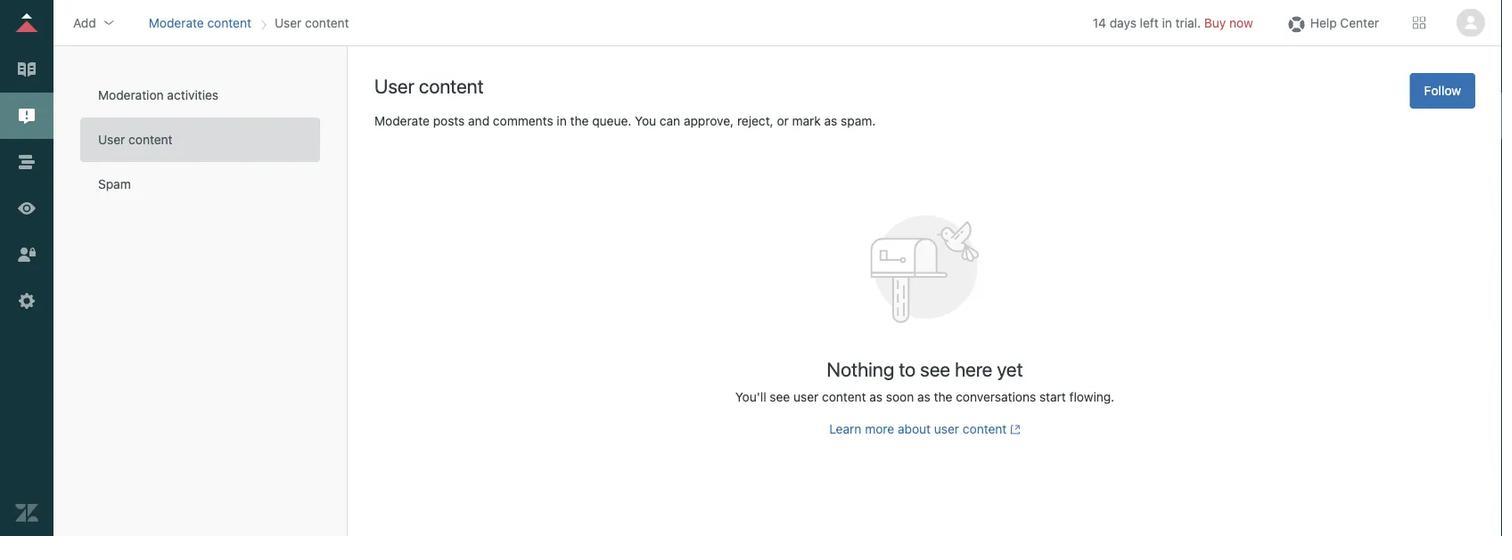 Task type: describe. For each thing, give the bounding box(es) containing it.
zendesk products image
[[1413, 16, 1426, 29]]

moderation
[[98, 88, 164, 103]]

mark
[[792, 114, 821, 128]]

0 vertical spatial the
[[570, 114, 589, 128]]

to
[[899, 358, 916, 381]]

2 vertical spatial user content
[[98, 132, 173, 147]]

activities
[[167, 88, 219, 103]]

about
[[898, 422, 931, 437]]

spam
[[98, 177, 131, 192]]

1 vertical spatial user
[[374, 74, 414, 97]]

help
[[1310, 15, 1337, 30]]

arrange content image
[[15, 151, 38, 174]]

0 vertical spatial see
[[920, 358, 950, 381]]

navigation containing moderate content
[[145, 9, 353, 36]]

nothing to see here yet
[[827, 358, 1023, 381]]

yet
[[997, 358, 1023, 381]]

days
[[1110, 15, 1137, 30]]

center
[[1340, 15, 1379, 30]]

(opens in a new tab) image
[[1007, 425, 1021, 435]]

moderation activities
[[98, 88, 219, 103]]

customize design image
[[15, 197, 38, 220]]

moderate posts and comments in the queue. you can approve, reject, or mark as spam.
[[374, 114, 876, 128]]

learn more about user content link
[[829, 422, 1021, 437]]

buy
[[1204, 15, 1226, 30]]

0 vertical spatial user
[[275, 15, 302, 30]]

moderate content link
[[149, 15, 251, 30]]

learn more about user content
[[829, 422, 1007, 437]]

2 vertical spatial user
[[98, 132, 125, 147]]

left
[[1140, 15, 1159, 30]]

trial.
[[1176, 15, 1201, 30]]

learn
[[829, 422, 862, 437]]

approve,
[[684, 114, 734, 128]]

manage articles image
[[15, 58, 38, 81]]

start
[[1040, 390, 1066, 405]]

moderate content
[[149, 15, 251, 30]]

2. illustrations/2. postbox bird image
[[871, 216, 979, 324]]

0 vertical spatial user
[[794, 390, 819, 405]]

flowing.
[[1070, 390, 1115, 405]]

1 horizontal spatial as
[[870, 390, 883, 405]]

posts
[[433, 114, 465, 128]]

nothing
[[827, 358, 895, 381]]

2 horizontal spatial as
[[918, 390, 931, 405]]

reject,
[[737, 114, 774, 128]]



Task type: locate. For each thing, give the bounding box(es) containing it.
now
[[1230, 15, 1253, 30]]

0 horizontal spatial user
[[98, 132, 125, 147]]

1 horizontal spatial moderate
[[374, 114, 430, 128]]

1 horizontal spatial user
[[934, 422, 959, 437]]

user permissions image
[[15, 243, 38, 267]]

2 horizontal spatial user
[[374, 74, 414, 97]]

1 vertical spatial user
[[934, 422, 959, 437]]

as left soon
[[870, 390, 883, 405]]

help center
[[1310, 15, 1379, 30]]

moderate for moderate content
[[149, 15, 204, 30]]

moderate left posts
[[374, 114, 430, 128]]

queue.
[[592, 114, 632, 128]]

1 vertical spatial in
[[557, 114, 567, 128]]

0 horizontal spatial user content
[[98, 132, 173, 147]]

as
[[824, 114, 838, 128], [870, 390, 883, 405], [918, 390, 931, 405]]

you'll
[[735, 390, 766, 405]]

0 horizontal spatial the
[[570, 114, 589, 128]]

in right left
[[1162, 15, 1172, 30]]

1 horizontal spatial user content
[[275, 15, 349, 30]]

in right comments
[[557, 114, 567, 128]]

moderate up 'activities'
[[149, 15, 204, 30]]

navigation
[[145, 9, 353, 36]]

conversations
[[956, 390, 1036, 405]]

0 horizontal spatial in
[[557, 114, 567, 128]]

user right about
[[934, 422, 959, 437]]

and
[[468, 114, 490, 128]]

0 horizontal spatial moderate
[[149, 15, 204, 30]]

user right you'll
[[794, 390, 819, 405]]

help center button
[[1280, 9, 1385, 36]]

2 horizontal spatial user content
[[374, 74, 484, 97]]

you
[[635, 114, 656, 128]]

0 horizontal spatial as
[[824, 114, 838, 128]]

soon
[[886, 390, 914, 405]]

user
[[794, 390, 819, 405], [934, 422, 959, 437]]

1 vertical spatial moderate
[[374, 114, 430, 128]]

see
[[920, 358, 950, 381], [770, 390, 790, 405]]

see right you'll
[[770, 390, 790, 405]]

1 vertical spatial the
[[934, 390, 953, 405]]

comments
[[493, 114, 553, 128]]

0 vertical spatial moderate
[[149, 15, 204, 30]]

as right soon
[[918, 390, 931, 405]]

moderate
[[149, 15, 204, 30], [374, 114, 430, 128]]

user content
[[275, 15, 349, 30], [374, 74, 484, 97], [98, 132, 173, 147]]

1 horizontal spatial user
[[275, 15, 302, 30]]

in
[[1162, 15, 1172, 30], [557, 114, 567, 128]]

1 horizontal spatial the
[[934, 390, 953, 405]]

see right to
[[920, 358, 950, 381]]

add button
[[68, 9, 121, 36]]

moderate content image
[[15, 104, 38, 127]]

zendesk image
[[15, 502, 38, 525]]

more
[[865, 422, 894, 437]]

add
[[73, 15, 96, 30]]

14
[[1093, 15, 1106, 30]]

1 horizontal spatial see
[[920, 358, 950, 381]]

can
[[660, 114, 680, 128]]

as right mark
[[824, 114, 838, 128]]

content
[[207, 15, 251, 30], [305, 15, 349, 30], [419, 74, 484, 97], [129, 132, 173, 147], [822, 390, 866, 405], [963, 422, 1007, 437]]

the
[[570, 114, 589, 128], [934, 390, 953, 405]]

0 vertical spatial user content
[[275, 15, 349, 30]]

spam.
[[841, 114, 876, 128]]

1 vertical spatial see
[[770, 390, 790, 405]]

1 horizontal spatial in
[[1162, 15, 1172, 30]]

user
[[275, 15, 302, 30], [374, 74, 414, 97], [98, 132, 125, 147]]

follow button
[[1410, 73, 1476, 109]]

here
[[955, 358, 993, 381]]

settings image
[[15, 290, 38, 313]]

0 horizontal spatial see
[[770, 390, 790, 405]]

moderate for moderate posts and comments in the queue. you can approve, reject, or mark as spam.
[[374, 114, 430, 128]]

follow
[[1424, 83, 1461, 98]]

you'll see user content as soon as the conversations start flowing.
[[735, 390, 1115, 405]]

or
[[777, 114, 789, 128]]

the down nothing to see here yet
[[934, 390, 953, 405]]

14 days left in trial. buy now
[[1093, 15, 1253, 30]]

user content inside navigation
[[275, 15, 349, 30]]

1 vertical spatial user content
[[374, 74, 484, 97]]

the left queue.
[[570, 114, 589, 128]]

0 vertical spatial in
[[1162, 15, 1172, 30]]

0 horizontal spatial user
[[794, 390, 819, 405]]



Task type: vqa. For each thing, say whether or not it's contained in the screenshot.
commas.
no



